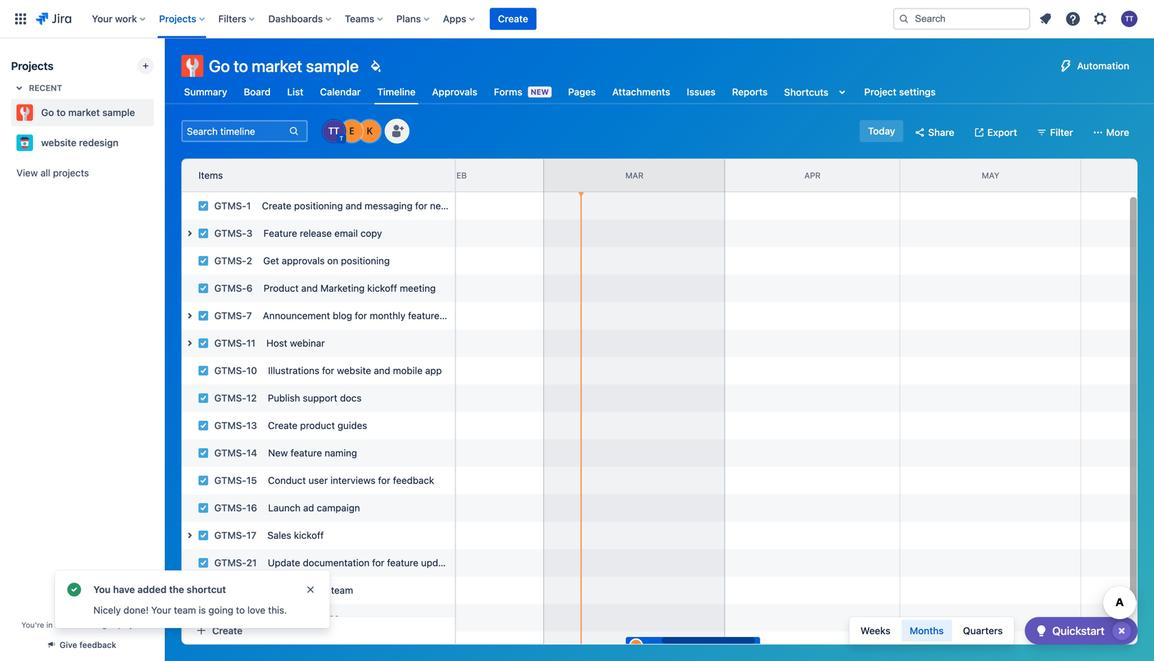 Task type: describe. For each thing, give the bounding box(es) containing it.
give
[[60, 641, 77, 650]]

with
[[291, 585, 310, 596]]

filters button
[[214, 8, 260, 30]]

1 vertical spatial positioning
[[341, 255, 390, 267]]

feedback inside button
[[79, 641, 116, 650]]

create button inside primary element
[[490, 8, 536, 30]]

row containing gtms-14
[[174, 436, 455, 467]]

0 horizontal spatial go to market sample
[[41, 107, 135, 118]]

weeks button
[[852, 620, 899, 642]]

your work button
[[88, 8, 151, 30]]

feature left update
[[387, 557, 418, 569]]

create inside primary element
[[498, 13, 528, 24]]

new feature naming
[[268, 448, 357, 459]]

gtms- for 25
[[214, 640, 246, 651]]

gtms- for 13
[[214, 420, 246, 431]]

new
[[430, 200, 448, 212]]

task image for gtms-14
[[198, 448, 209, 459]]

calendar
[[320, 86, 361, 98]]

interviews
[[330, 475, 375, 486]]

collapse recent projects image
[[11, 80, 27, 96]]

teams button
[[341, 8, 388, 30]]

show child issues image
[[181, 528, 198, 544]]

today button
[[860, 120, 903, 142]]

0 vertical spatial market
[[252, 56, 302, 76]]

row containing gtms-13
[[174, 409, 455, 440]]

feature down product
[[291, 448, 322, 459]]

14
[[246, 448, 257, 459]]

Search field
[[893, 8, 1030, 30]]

forms
[[494, 86, 522, 98]]

gtms-7
[[214, 310, 252, 321]]

row containing gtms-21
[[174, 546, 455, 577]]

feature inside cell
[[408, 310, 439, 321]]

sidebar navigation image
[[150, 55, 180, 82]]

gtms-15
[[214, 475, 257, 486]]

release
[[300, 228, 332, 239]]

cell containing gtms-3
[[181, 220, 455, 247]]

gtms-17 link
[[214, 530, 256, 541]]

new for new workspace
[[269, 612, 289, 624]]

row containing gtms-6
[[174, 271, 455, 302]]

team-
[[61, 621, 83, 630]]

automation
[[1077, 60, 1129, 71]]

market inside go to market sample link
[[68, 107, 100, 118]]

plans button
[[392, 8, 435, 30]]

2 vertical spatial to
[[236, 605, 245, 616]]

show child issues image for gtms-3
[[181, 225, 198, 242]]

for right interviews
[[378, 475, 390, 486]]

row containing gtms-10
[[174, 354, 455, 385]]

0 vertical spatial sample
[[306, 56, 359, 76]]

give feedback button
[[40, 634, 124, 656]]

approvals link
[[429, 80, 480, 104]]

gtms-3
[[214, 228, 252, 239]]

product
[[300, 420, 335, 431]]

today
[[868, 125, 895, 137]]

16
[[246, 502, 257, 514]]

group containing weeks
[[852, 620, 1011, 642]]

quarters
[[963, 625, 1003, 637]]

workspace
[[292, 612, 340, 624]]

campaign
[[317, 502, 360, 514]]

1 horizontal spatial and
[[345, 200, 362, 212]]

approvals
[[432, 86, 477, 98]]

illustrations for website and mobile app
[[268, 365, 442, 376]]

2 vertical spatial and
[[374, 365, 390, 376]]

automation button
[[1052, 55, 1138, 77]]

conduct
[[268, 475, 306, 486]]

new for new
[[531, 88, 549, 97]]

apps
[[443, 13, 466, 24]]

marketing
[[320, 283, 365, 294]]

row containing gtms-24
[[181, 604, 455, 632]]

row containing gtms-2
[[174, 244, 455, 275]]

0 horizontal spatial sample
[[102, 107, 135, 118]]

attachments
[[612, 86, 670, 98]]

for inside cell
[[355, 310, 367, 321]]

0 vertical spatial to
[[234, 56, 248, 76]]

gtms- for 14
[[214, 448, 246, 459]]

redesign
[[79, 137, 118, 148]]

row containing gtms-16
[[174, 491, 455, 522]]

on
[[327, 255, 338, 267]]

gtms- for 7
[[214, 310, 246, 321]]

appswitcher icon image
[[12, 11, 29, 27]]

monthly
[[370, 310, 405, 321]]

success image
[[66, 582, 82, 598]]

share
[[928, 127, 954, 138]]

task image for gtms-15
[[198, 475, 209, 486]]

items
[[199, 170, 223, 181]]

gtms-24
[[214, 612, 258, 624]]

0 vertical spatial go to market sample
[[209, 56, 359, 76]]

to inside go to market sample link
[[57, 107, 66, 118]]

gtms-14 link
[[214, 448, 257, 459]]

cell containing gtms-11
[[181, 330, 455, 357]]

gtms-10 link
[[214, 365, 257, 376]]

done!
[[123, 605, 149, 616]]

gtms-21 link
[[214, 557, 257, 569]]

0 vertical spatial go
[[209, 56, 230, 76]]

shortcuts button
[[781, 80, 853, 104]]

project
[[864, 86, 896, 98]]

updates
[[442, 310, 478, 321]]

gtms- for 12
[[214, 393, 246, 404]]

2 column header from the left
[[194, 159, 375, 192]]

for left new at top
[[415, 200, 427, 212]]

launch
[[268, 502, 301, 514]]

help image
[[1065, 11, 1081, 27]]

shortcut
[[187, 584, 226, 596]]

task image for gtms-3
[[198, 228, 209, 239]]

task image for gtms-10
[[198, 365, 209, 376]]

illustrations
[[268, 365, 319, 376]]

website inside row group
[[337, 365, 371, 376]]

feature
[[263, 228, 297, 239]]

dev
[[312, 585, 328, 596]]

dashboards
[[268, 13, 323, 24]]

blitz with dev team
[[269, 585, 353, 596]]

mobile
[[393, 365, 423, 376]]

apr
[[804, 171, 821, 180]]

board
[[244, 86, 271, 98]]

0 horizontal spatial projects
[[11, 59, 53, 72]]

calendar link
[[317, 80, 363, 104]]

add people image
[[389, 123, 405, 139]]

task image for gtms-24
[[198, 613, 209, 624]]

create down gtms-24
[[212, 625, 243, 637]]

primary element
[[8, 0, 882, 38]]

timeline
[[377, 86, 416, 97]]

2
[[246, 255, 252, 267]]

is
[[199, 605, 206, 616]]

your profile and settings image
[[1121, 11, 1138, 27]]

host webinar
[[266, 338, 325, 349]]

sales kickoff
[[267, 530, 324, 541]]

task image for gtms-2
[[198, 256, 209, 267]]

recent
[[29, 83, 62, 93]]

summary link
[[181, 80, 230, 104]]

messaging
[[365, 200, 413, 212]]

all
[[40, 167, 50, 179]]

new for new feature naming
[[268, 448, 288, 459]]

gtms-6
[[214, 283, 253, 294]]

gtms-16
[[214, 502, 257, 514]]

task image for gtms-13
[[198, 420, 209, 431]]

update
[[421, 557, 452, 569]]

tab list containing timeline
[[173, 80, 947, 104]]

row containing gtms-15
[[174, 464, 455, 495]]

add to starred image
[[150, 135, 166, 151]]

21
[[246, 557, 257, 569]]

task image for gtms-6
[[198, 283, 209, 294]]

row containing gtms-3
[[174, 216, 455, 247]]

teams
[[345, 13, 374, 24]]



Task type: locate. For each thing, give the bounding box(es) containing it.
blitz
[[269, 585, 288, 596]]

12 gtms- from the top
[[214, 502, 246, 514]]

task image left the gtms-10
[[198, 365, 209, 376]]

create button
[[490, 8, 536, 30], [182, 618, 455, 644]]

task image for gtms-12
[[198, 393, 209, 404]]

gtms- up gtms-16 'link'
[[214, 475, 246, 486]]

4 gtms- from the top
[[214, 283, 246, 294]]

1 horizontal spatial kickoff
[[367, 283, 397, 294]]

task image up is
[[198, 585, 209, 596]]

gtms-3 link
[[214, 228, 252, 239]]

4 cell from the top
[[181, 522, 455, 550]]

search image
[[898, 13, 909, 24]]

0 horizontal spatial website
[[41, 137, 76, 148]]

timeline grid
[[13, 159, 1154, 661]]

2 horizontal spatial and
[[374, 365, 390, 376]]

row up approvals
[[174, 216, 455, 247]]

quickstart button
[[1025, 618, 1138, 645]]

1 vertical spatial website
[[337, 365, 371, 376]]

15
[[246, 475, 257, 486]]

documentation
[[303, 557, 370, 569]]

1 column header from the left
[[13, 159, 194, 192]]

0 vertical spatial create button
[[490, 8, 536, 30]]

feedback right interviews
[[393, 475, 434, 486]]

task image left gtms-2 link
[[198, 256, 209, 267]]

go to market sample up list
[[209, 56, 359, 76]]

0 horizontal spatial market
[[68, 107, 100, 118]]

0 vertical spatial website
[[41, 137, 76, 148]]

column header
[[13, 159, 194, 192], [194, 159, 375, 192], [1081, 159, 1154, 192]]

1 horizontal spatial website
[[337, 365, 371, 376]]

row down announcement at top left
[[174, 326, 455, 357]]

cell down launch ad campaign
[[181, 522, 455, 550]]

kickoff inside cell
[[294, 530, 324, 541]]

0 horizontal spatial go
[[41, 107, 54, 118]]

show child issues image left gtms-3 link
[[181, 225, 198, 242]]

create product guides
[[268, 420, 367, 431]]

row down webinar
[[174, 354, 455, 385]]

row up product
[[174, 381, 455, 412]]

positioning down copy
[[341, 255, 390, 267]]

gtms-14
[[214, 448, 257, 459]]

feature down meeting
[[408, 310, 439, 321]]

4 task image from the top
[[198, 338, 209, 349]]

gtms- up gtms-17
[[214, 502, 246, 514]]

cell
[[181, 220, 455, 247], [181, 302, 478, 330], [181, 330, 455, 357], [181, 522, 455, 550]]

your left the work
[[92, 13, 112, 24]]

0 vertical spatial new
[[531, 88, 549, 97]]

1 vertical spatial projects
[[11, 59, 53, 72]]

check image
[[1033, 623, 1050, 640]]

row up dismiss icon
[[174, 546, 455, 577]]

gtms-21
[[214, 557, 257, 569]]

gtms- for 24
[[214, 612, 246, 624]]

task image left gtms-17 link
[[198, 530, 209, 541]]

support
[[303, 393, 337, 404]]

3
[[246, 228, 252, 239]]

website up view all projects
[[41, 137, 76, 148]]

1 vertical spatial sample
[[102, 107, 135, 118]]

show child issues image for gtms-7
[[181, 308, 198, 324]]

team inside row group
[[331, 585, 353, 596]]

2 vertical spatial show child issues image
[[181, 335, 198, 352]]

host
[[266, 338, 287, 349]]

0 vertical spatial positioning
[[294, 200, 343, 212]]

1 vertical spatial your
[[151, 605, 171, 616]]

set project background image
[[367, 58, 384, 74]]

gtms-22
[[214, 585, 258, 596]]

gtms- for 22
[[214, 585, 246, 596]]

5 task image from the top
[[198, 420, 209, 431]]

gtms- for 15
[[214, 475, 246, 486]]

row containing gtms-17
[[174, 519, 455, 550]]

1 show child issues image from the top
[[181, 225, 198, 242]]

gtms- for 1
[[214, 200, 246, 212]]

7
[[246, 310, 252, 321]]

0 vertical spatial feedback
[[393, 475, 434, 486]]

2 task image from the top
[[198, 283, 209, 294]]

3 task image from the top
[[198, 365, 209, 376]]

get
[[263, 255, 279, 267]]

you
[[93, 584, 111, 596]]

go up summary
[[209, 56, 230, 76]]

gtms- for 21
[[214, 557, 246, 569]]

view
[[16, 167, 38, 179]]

0 horizontal spatial and
[[301, 283, 318, 294]]

new right 14
[[268, 448, 288, 459]]

0 horizontal spatial feedback
[[79, 641, 116, 650]]

1 vertical spatial kickoff
[[294, 530, 324, 541]]

webinar
[[290, 338, 325, 349]]

task image for gtms-7
[[198, 310, 209, 321]]

Search timeline text field
[[183, 122, 287, 141]]

1 horizontal spatial create button
[[490, 8, 536, 30]]

kickoff up monthly
[[367, 283, 397, 294]]

work
[[115, 13, 137, 24]]

1 task image from the top
[[198, 201, 209, 212]]

row down "release"
[[174, 244, 455, 275]]

gtms- for 10
[[214, 365, 246, 376]]

guides
[[338, 420, 367, 431]]

market up list
[[252, 56, 302, 76]]

1 horizontal spatial market
[[252, 56, 302, 76]]

6 task image from the top
[[198, 530, 209, 541]]

team for your
[[174, 605, 196, 616]]

3 cell from the top
[[181, 330, 455, 357]]

task image left gtms-11
[[198, 338, 209, 349]]

projects up collapse recent projects image
[[11, 59, 53, 72]]

25
[[246, 640, 258, 651]]

5 task image from the top
[[198, 503, 209, 514]]

for up support
[[322, 365, 334, 376]]

for right blog
[[355, 310, 367, 321]]

group
[[852, 620, 1011, 642]]

0 vertical spatial kickoff
[[367, 283, 397, 294]]

automation image
[[1058, 58, 1074, 74]]

row group
[[174, 192, 482, 661]]

nicely done! your team is going to love this.
[[93, 605, 287, 616]]

jira image
[[36, 11, 71, 27], [36, 11, 71, 27]]

row down dev
[[181, 604, 455, 632]]

row containing gtms-12
[[174, 381, 455, 412]]

gtms- up gtms-13
[[214, 393, 246, 404]]

1 horizontal spatial feedback
[[393, 475, 434, 486]]

0 vertical spatial team
[[331, 585, 353, 596]]

list
[[287, 86, 303, 98]]

8 gtms- from the top
[[214, 393, 246, 404]]

pages
[[568, 86, 596, 98]]

product
[[264, 283, 299, 294]]

sample up calendar
[[306, 56, 359, 76]]

3 column header from the left
[[1081, 159, 1154, 192]]

2 cell from the top
[[181, 302, 478, 330]]

task image for gtms-16
[[198, 503, 209, 514]]

add to starred image
[[150, 104, 166, 121]]

to up board
[[234, 56, 248, 76]]

0 vertical spatial and
[[345, 200, 362, 212]]

0 horizontal spatial team
[[174, 605, 196, 616]]

task image left gtms-12
[[198, 393, 209, 404]]

1 horizontal spatial projects
[[159, 13, 196, 24]]

3 gtms- from the top
[[214, 255, 246, 267]]

task image down shortcut at bottom left
[[198, 613, 209, 624]]

gtms- down gtms-3 link
[[214, 255, 246, 267]]

attachments link
[[610, 80, 673, 104]]

sample up redesign
[[102, 107, 135, 118]]

new inside tab list
[[531, 88, 549, 97]]

kickoff
[[367, 283, 397, 294], [294, 530, 324, 541]]

1 vertical spatial new
[[268, 448, 288, 459]]

gtms- down gtms-7
[[214, 338, 246, 349]]

get approvals on positioning
[[263, 255, 390, 267]]

task image for gtms-1
[[198, 201, 209, 212]]

7 task image from the top
[[198, 475, 209, 486]]

create up feature
[[262, 200, 291, 212]]

task image up shortcut at bottom left
[[198, 558, 209, 569]]

cell down announcement at top left
[[181, 330, 455, 357]]

1 horizontal spatial your
[[151, 605, 171, 616]]

your
[[92, 13, 112, 24], [151, 605, 171, 616]]

feature release email copy
[[263, 228, 382, 239]]

show child issues image left gtms-11
[[181, 335, 198, 352]]

task image for gtms-17
[[198, 530, 209, 541]]

3 show child issues image from the top
[[181, 335, 198, 352]]

15 gtms- from the top
[[214, 585, 246, 596]]

your down you have added the shortcut
[[151, 605, 171, 616]]

show child issues image left gtms-7
[[181, 308, 198, 324]]

1 vertical spatial to
[[57, 107, 66, 118]]

feature right new at top
[[451, 200, 482, 212]]

show child issues image
[[181, 225, 198, 242], [181, 308, 198, 324], [181, 335, 198, 352]]

row down publish support docs
[[174, 409, 455, 440]]

you have added the shortcut
[[93, 584, 226, 596]]

row down approvals
[[174, 271, 455, 302]]

feedback down the managed
[[79, 641, 116, 650]]

1
[[246, 200, 251, 212]]

gtms- left love
[[214, 612, 246, 624]]

settings image
[[1092, 11, 1109, 27]]

gtms-2 link
[[214, 255, 252, 267]]

row down marketing
[[174, 299, 478, 330]]

gtms- down gtms-6
[[214, 310, 246, 321]]

app
[[425, 365, 442, 376]]

copy
[[360, 228, 382, 239]]

row containing gtms-7
[[174, 299, 478, 330]]

gtms- for 2
[[214, 255, 246, 267]]

row down product
[[174, 436, 455, 467]]

1 vertical spatial and
[[301, 283, 318, 294]]

feedback inside row
[[393, 475, 434, 486]]

new right forms
[[531, 88, 549, 97]]

6 gtms- from the top
[[214, 338, 246, 349]]

to down recent at the top of the page
[[57, 107, 66, 118]]

for right documentation
[[372, 557, 384, 569]]

1 horizontal spatial go to market sample
[[209, 56, 359, 76]]

1 horizontal spatial team
[[331, 585, 353, 596]]

create project image
[[140, 60, 151, 71]]

projects
[[53, 167, 89, 179]]

10
[[246, 365, 257, 376]]

project settings
[[864, 86, 936, 98]]

gtms-15 link
[[214, 475, 257, 486]]

11 gtms- from the top
[[214, 475, 246, 486]]

items row group
[[181, 159, 455, 192]]

going
[[208, 605, 233, 616]]

more
[[1106, 127, 1129, 138]]

feedback
[[393, 475, 434, 486], [79, 641, 116, 650]]

cell up the get approvals on positioning
[[181, 220, 455, 247]]

column header down redesign
[[13, 159, 194, 192]]

and down approvals
[[301, 283, 318, 294]]

9 task image from the top
[[198, 585, 209, 596]]

task image for gtms-11
[[198, 338, 209, 349]]

task image
[[198, 201, 209, 212], [198, 228, 209, 239], [198, 310, 209, 321], [198, 338, 209, 349], [198, 503, 209, 514], [198, 530, 209, 541], [198, 613, 209, 624]]

0 vertical spatial show child issues image
[[181, 225, 198, 242]]

new workspace
[[269, 612, 340, 624]]

9 gtms- from the top
[[214, 420, 246, 431]]

new right love
[[269, 612, 289, 624]]

update
[[268, 557, 300, 569]]

2 show child issues image from the top
[[181, 308, 198, 324]]

2 task image from the top
[[198, 228, 209, 239]]

task image for gtms-22
[[198, 585, 209, 596]]

1 horizontal spatial go
[[209, 56, 230, 76]]

10 gtms- from the top
[[214, 448, 246, 459]]

gtms- for 17
[[214, 530, 246, 541]]

gtms-25
[[214, 640, 258, 651]]

gtms- for 16
[[214, 502, 246, 514]]

1 vertical spatial feedback
[[79, 641, 116, 650]]

email
[[334, 228, 358, 239]]

0 vertical spatial projects
[[159, 13, 196, 24]]

website redesign
[[41, 137, 118, 148]]

gtms- down "gtms-24" link
[[214, 640, 246, 651]]

issues
[[687, 86, 716, 98]]

gtms- for 11
[[214, 338, 246, 349]]

0 horizontal spatial kickoff
[[294, 530, 324, 541]]

create right apps popup button
[[498, 13, 528, 24]]

be
[[294, 640, 305, 651]]

row
[[174, 216, 455, 247], [174, 244, 455, 275], [174, 271, 455, 302], [174, 299, 478, 330], [174, 326, 455, 357], [174, 354, 455, 385], [174, 381, 455, 412], [174, 409, 455, 440], [174, 436, 455, 467], [174, 464, 455, 495], [174, 491, 455, 522], [174, 519, 455, 550], [174, 546, 455, 577], [181, 604, 455, 632]]

gtms-12
[[214, 393, 257, 404]]

market up the website redesign
[[68, 107, 100, 118]]

months button
[[901, 620, 952, 642]]

projects up sidebar navigation image
[[159, 13, 196, 24]]

to left "24"
[[236, 605, 245, 616]]

board link
[[241, 80, 273, 104]]

shortcuts
[[784, 86, 828, 98]]

give feedback
[[60, 641, 116, 650]]

2 gtms- from the top
[[214, 228, 246, 239]]

create down publish
[[268, 420, 297, 431]]

and up email
[[345, 200, 362, 212]]

2 vertical spatial new
[[269, 612, 289, 624]]

gtms- up gtms-3 link
[[214, 200, 246, 212]]

8 task image from the top
[[198, 558, 209, 569]]

1 vertical spatial go to market sample
[[41, 107, 135, 118]]

list link
[[284, 80, 306, 104]]

gtms-1
[[214, 200, 251, 212]]

17 gtms- from the top
[[214, 640, 246, 651]]

team left is
[[174, 605, 196, 616]]

gtms- up gtms-15
[[214, 448, 246, 459]]

gtms- up going
[[214, 585, 246, 596]]

task image left gtms-15 link
[[198, 475, 209, 486]]

6
[[246, 283, 253, 294]]

banner containing your work
[[0, 0, 1154, 38]]

task image left gtms-1 link
[[198, 201, 209, 212]]

gtms- for 3
[[214, 228, 246, 239]]

website
[[41, 137, 76, 148], [337, 365, 371, 376]]

team for dev
[[331, 585, 353, 596]]

update documentation for feature update
[[268, 557, 452, 569]]

gtms- up gtms-7
[[214, 283, 246, 294]]

task image up show child issues icon
[[198, 503, 209, 514]]

team right dev
[[331, 585, 353, 596]]

task image for gtms-21
[[198, 558, 209, 569]]

7 task image from the top
[[198, 613, 209, 624]]

create positioning and messaging for new feature
[[262, 200, 482, 212]]

gtms- down gtms-11 link
[[214, 365, 246, 376]]

0 horizontal spatial create button
[[182, 618, 455, 644]]

1 vertical spatial market
[[68, 107, 100, 118]]

nicely
[[93, 605, 121, 616]]

gtms- for 6
[[214, 283, 246, 294]]

row down launch ad campaign
[[174, 519, 455, 550]]

blog
[[333, 310, 352, 321]]

1 gtms- from the top
[[214, 200, 246, 212]]

cell containing gtms-7
[[181, 302, 478, 330]]

task image left gtms-3 link
[[198, 228, 209, 239]]

the
[[169, 584, 184, 596]]

0 horizontal spatial your
[[92, 13, 112, 24]]

row containing gtms-11
[[174, 326, 455, 357]]

1 cell from the top
[[181, 220, 455, 247]]

projects
[[159, 13, 196, 24], [11, 59, 53, 72]]

and left mobile
[[374, 365, 390, 376]]

gtms- down gtms-17 link
[[214, 557, 246, 569]]

notifications image
[[1037, 11, 1054, 27]]

months
[[910, 625, 944, 637]]

gtms-16 link
[[214, 502, 257, 514]]

24
[[246, 612, 258, 624]]

gtms- down gtms-1 link
[[214, 228, 246, 239]]

1 vertical spatial team
[[174, 605, 196, 616]]

filters
[[218, 13, 246, 24]]

column header up the 1
[[194, 159, 375, 192]]

1 horizontal spatial sample
[[306, 56, 359, 76]]

go to market sample up the website redesign
[[41, 107, 135, 118]]

dismiss image
[[305, 585, 316, 596]]

3 task image from the top
[[198, 310, 209, 321]]

quarters button
[[955, 620, 1011, 642]]

gtms-7 link
[[214, 310, 252, 321]]

website up docs
[[337, 365, 371, 376]]

1 vertical spatial go
[[41, 107, 54, 118]]

14 gtms- from the top
[[214, 557, 246, 569]]

kickoff down ad
[[294, 530, 324, 541]]

column header down more
[[1081, 159, 1154, 192]]

row down new feature naming in the bottom left of the page
[[174, 464, 455, 495]]

6 task image from the top
[[198, 448, 209, 459]]

1 vertical spatial create button
[[182, 618, 455, 644]]

5 gtms- from the top
[[214, 310, 246, 321]]

added
[[137, 584, 167, 596]]

banner
[[0, 0, 1154, 38]]

1 vertical spatial show child issues image
[[181, 308, 198, 324]]

gtms- up gtms-21
[[214, 530, 246, 541]]

16 gtms- from the top
[[214, 612, 246, 624]]

go down recent at the top of the page
[[41, 107, 54, 118]]

your inside popup button
[[92, 13, 112, 24]]

0 vertical spatial your
[[92, 13, 112, 24]]

1 task image from the top
[[198, 256, 209, 267]]

mar
[[625, 171, 643, 180]]

4 task image from the top
[[198, 393, 209, 404]]

task image left gtms-6 link
[[198, 283, 209, 294]]

projects inside "dropdown button"
[[159, 13, 196, 24]]

row down user on the bottom of the page
[[174, 491, 455, 522]]

it
[[286, 640, 291, 651]]

13 gtms- from the top
[[214, 530, 246, 541]]

row group containing gtms-1
[[174, 192, 482, 661]]

sales
[[267, 530, 291, 541]]

gtms- down "gtms-12" link
[[214, 420, 246, 431]]

this.
[[268, 605, 287, 616]]

task image left gtms-14
[[198, 448, 209, 459]]

dismiss quickstart image
[[1111, 620, 1133, 642]]

website redesign link
[[11, 129, 148, 157]]

tab list
[[173, 80, 947, 104]]

cell containing gtms-17
[[181, 522, 455, 550]]

7 gtms- from the top
[[214, 365, 246, 376]]

cell down marketing
[[181, 302, 478, 330]]

show child issues image for gtms-11
[[181, 335, 198, 352]]

positioning up "release"
[[294, 200, 343, 212]]

task image
[[198, 256, 209, 267], [198, 283, 209, 294], [198, 365, 209, 376], [198, 393, 209, 404], [198, 420, 209, 431], [198, 448, 209, 459], [198, 475, 209, 486], [198, 558, 209, 569], [198, 585, 209, 596]]

task image left gtms-7
[[198, 310, 209, 321]]

more button
[[1087, 122, 1138, 144]]

managed
[[83, 621, 116, 630]]



Task type: vqa. For each thing, say whether or not it's contained in the screenshot.
the "Templates"
no



